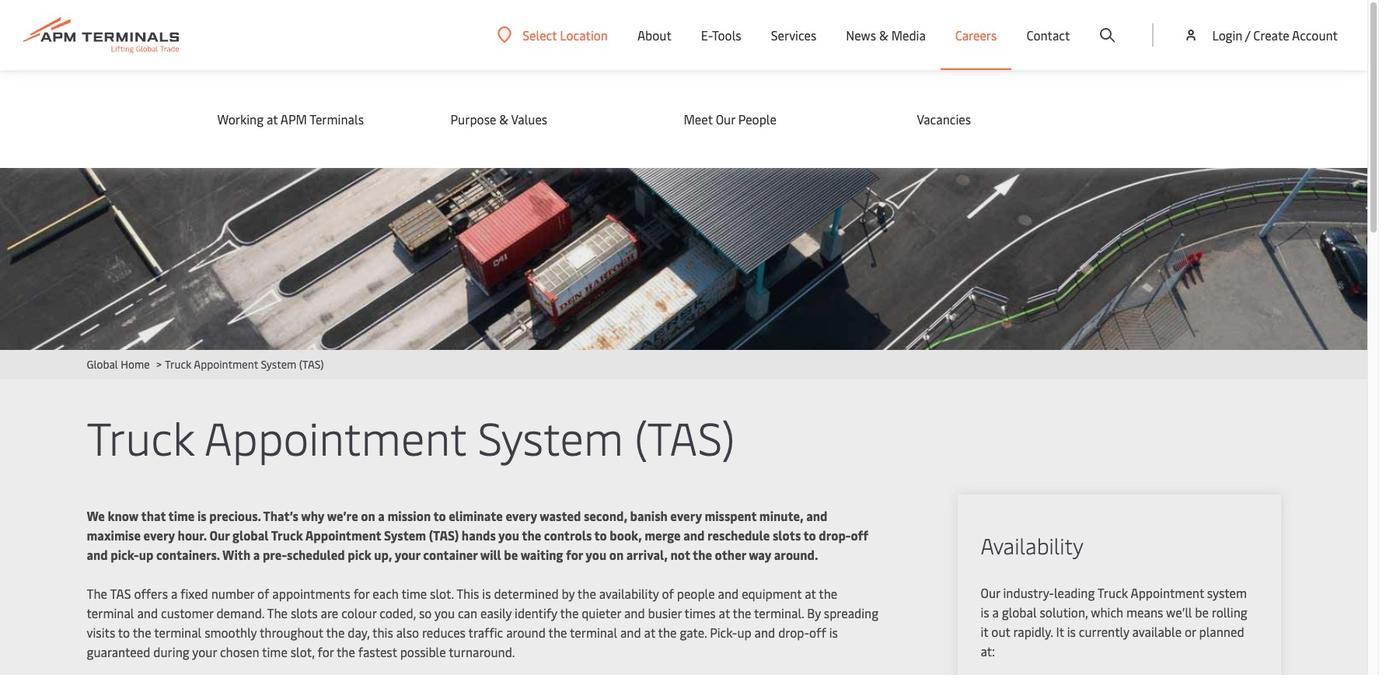 Task type: describe. For each thing, give the bounding box(es) containing it.
not
[[671, 546, 690, 563]]

login / create account link
[[1184, 0, 1338, 70]]

drop- inside we know that time is precious. that's why we're on a mission to eliminate every wasted second, banish every misspent minute, and maximise every hour. our global truck appointment system (tas) hands you the controls to book, merge and reschedule slots to drop-off and pick-up containers. with a pre-scheduled pick up, your container will be waiting for you on arrival, not the other way around.
[[819, 527, 851, 544]]

wasted
[[540, 507, 581, 524]]

login
[[1213, 26, 1243, 44]]

possible
[[400, 643, 446, 660]]

fixed
[[181, 585, 208, 602]]

scheduled
[[287, 546, 345, 563]]

fastest
[[358, 643, 397, 660]]

availability
[[599, 585, 659, 602]]

to down "second,"
[[595, 527, 607, 544]]

available
[[1133, 623, 1182, 640]]

pick-
[[710, 624, 738, 641]]

working at apm terminals
[[217, 110, 364, 128]]

the down day,
[[337, 643, 355, 660]]

eliminate
[[449, 507, 503, 524]]

planned
[[1200, 623, 1245, 640]]

container
[[423, 546, 478, 563]]

colour
[[342, 604, 377, 621]]

/
[[1246, 26, 1251, 44]]

this
[[457, 585, 479, 602]]

the tas offers a fixed number of appointments for each time slot. this is determined by the availability of people and equipment at the terminal and customer demand. the slots are colour coded, so you can easily identify the quieter and busier times at the terminal. by spreading visits to the terminal smoothly throughout the day, this also reduces traffic around the terminal and at the gate. pick-up and drop-off is guaranteed during your chosen time slot, for the fastest possible turnaround.
[[87, 585, 879, 660]]

number
[[211, 585, 254, 602]]

a inside "our industry-leading truck appointment system is a global solution, which means we'll be rolling it out rapidly. it is currently available or planned at:"
[[993, 604, 999, 621]]

to inside the tas offers a fixed number of appointments for each time slot. this is determined by the availability of people and equipment at the terminal and customer demand. the slots are colour coded, so you can easily identify the quieter and busier times at the terminal. by spreading visits to the terminal smoothly throughout the day, this also reduces traffic around the terminal and at the gate. pick-up and drop-off is guaranteed during your chosen time slot, for the fastest possible turnaround.
[[118, 624, 130, 641]]

create
[[1254, 26, 1290, 44]]

the down identify
[[549, 624, 567, 641]]

our inside we know that time is precious. that's why we're on a mission to eliminate every wasted second, banish every misspent minute, and maximise every hour. our global truck appointment system (tas) hands you the controls to book, merge and reschedule slots to drop-off and pick-up containers. with a pre-scheduled pick up, your container will be waiting for you on arrival, not the other way around.
[[210, 527, 230, 544]]

the up 'waiting'
[[522, 527, 542, 544]]

solution,
[[1040, 604, 1088, 621]]

vacancies
[[917, 110, 971, 128]]

know
[[108, 507, 139, 524]]

0 horizontal spatial terminal
[[87, 604, 134, 621]]

reschedule
[[708, 527, 770, 544]]

so
[[419, 604, 432, 621]]

1 vertical spatial time
[[402, 585, 427, 602]]

misspent
[[705, 507, 757, 524]]

drop- inside the tas offers a fixed number of appointments for each time slot. this is determined by the availability of people and equipment at the terminal and customer demand. the slots are colour coded, so you can easily identify the quieter and busier times at the terminal. by spreading visits to the terminal smoothly throughout the day, this also reduces traffic around the terminal and at the gate. pick-up and drop-off is guaranteed during your chosen time slot, for the fastest possible turnaround.
[[779, 624, 810, 641]]

throughout
[[260, 624, 323, 641]]

the up pick- at right
[[733, 604, 752, 621]]

global home > truck appointment system (tas)
[[87, 357, 324, 372]]

this
[[373, 624, 393, 641]]

that
[[141, 507, 166, 524]]

we'll
[[1167, 604, 1193, 621]]

minute,
[[760, 507, 804, 524]]

and right people
[[718, 585, 739, 602]]

media
[[892, 26, 926, 44]]

it
[[981, 623, 989, 640]]

and down offers
[[137, 604, 158, 621]]

0 vertical spatial you
[[499, 527, 520, 544]]

and right minute,
[[807, 507, 828, 524]]

up,
[[374, 546, 392, 563]]

2 vertical spatial for
[[318, 643, 334, 660]]

apm
[[281, 110, 307, 128]]

mission
[[388, 507, 431, 524]]

offers
[[134, 585, 168, 602]]

the down by
[[560, 604, 579, 621]]

and down availability
[[624, 604, 645, 621]]

global inside "our industry-leading truck appointment system is a global solution, which means we'll be rolling it out rapidly. it is currently available or planned at:"
[[1002, 604, 1037, 621]]

e-tools
[[701, 26, 742, 44]]

our inside "our industry-leading truck appointment system is a global solution, which means we'll be rolling it out rapidly. it is currently available or planned at:"
[[981, 584, 1001, 601]]

global inside we know that time is precious. that's why we're on a mission to eliminate every wasted second, banish every misspent minute, and maximise every hour. our global truck appointment system (tas) hands you the controls to book, merge and reschedule slots to drop-off and pick-up containers. with a pre-scheduled pick up, your container will be waiting for you on arrival, not the other way around.
[[233, 527, 269, 544]]

off inside we know that time is precious. that's why we're on a mission to eliminate every wasted second, banish every misspent minute, and maximise every hour. our global truck appointment system (tas) hands you the controls to book, merge and reschedule slots to drop-off and pick-up containers. with a pre-scheduled pick up, your container will be waiting for you on arrival, not the other way around.
[[851, 527, 869, 544]]

are
[[321, 604, 339, 621]]

1 vertical spatial you
[[586, 546, 607, 563]]

coded,
[[380, 604, 416, 621]]

out
[[992, 623, 1011, 640]]

guaranteed
[[87, 643, 150, 660]]

1 of from the left
[[257, 585, 269, 602]]

times
[[685, 604, 716, 621]]

hour.
[[178, 527, 207, 544]]

to right 'mission'
[[434, 507, 446, 524]]

the right by
[[578, 585, 596, 602]]

login / create account
[[1213, 26, 1338, 44]]

tools
[[712, 26, 742, 44]]

services
[[771, 26, 817, 44]]

is up it
[[981, 604, 990, 621]]

a left 'mission'
[[378, 507, 385, 524]]

1 horizontal spatial time
[[262, 643, 288, 660]]

1 horizontal spatial every
[[506, 507, 537, 524]]

be inside "our industry-leading truck appointment system is a global solution, which means we'll be rolling it out rapidly. it is currently available or planned at:"
[[1196, 604, 1209, 621]]

news
[[846, 26, 877, 44]]

& for media
[[880, 26, 889, 44]]

system inside we know that time is precious. that's why we're on a mission to eliminate every wasted second, banish every misspent minute, and maximise every hour. our global truck appointment system (tas) hands you the controls to book, merge and reschedule slots to drop-off and pick-up containers. with a pre-scheduled pick up, your container will be waiting for you on arrival, not the other way around.
[[384, 527, 426, 544]]

and down maximise
[[87, 546, 108, 563]]

your inside the tas offers a fixed number of appointments for each time slot. this is determined by the availability of people and equipment at the terminal and customer demand. the slots are colour coded, so you can easily identify the quieter and busier times at the terminal. by spreading visits to the terminal smoothly throughout the day, this also reduces traffic around the terminal and at the gate. pick-up and drop-off is guaranteed during your chosen time slot, for the fastest possible turnaround.
[[192, 643, 217, 660]]

system
[[1208, 584, 1247, 601]]

services button
[[771, 0, 817, 70]]

home
[[121, 357, 150, 372]]

you inside the tas offers a fixed number of appointments for each time slot. this is determined by the availability of people and equipment at the terminal and customer demand. the slots are colour coded, so you can easily identify the quieter and busier times at the terminal. by spreading visits to the terminal smoothly throughout the day, this also reduces traffic around the terminal and at the gate. pick-up and drop-off is guaranteed during your chosen time slot, for the fastest possible turnaround.
[[435, 604, 455, 621]]

the up guaranteed
[[133, 624, 151, 641]]

meet our people
[[684, 110, 777, 128]]

truck down home
[[87, 406, 194, 467]]

banish
[[630, 507, 668, 524]]

truck appointment system (tas)
[[87, 406, 735, 467]]

will
[[480, 546, 501, 563]]

global home link
[[87, 357, 150, 372]]

select location
[[523, 26, 608, 43]]

vacancies link
[[917, 110, 1120, 128]]

and down the quieter
[[621, 624, 641, 641]]

gate.
[[680, 624, 707, 641]]

1 horizontal spatial terminal
[[154, 624, 202, 641]]

the right not
[[693, 546, 712, 563]]

hands
[[462, 527, 496, 544]]

slots inside the tas offers a fixed number of appointments for each time slot. this is determined by the availability of people and equipment at the terminal and customer demand. the slots are colour coded, so you can easily identify the quieter and busier times at the terminal. by spreading visits to the terminal smoothly throughout the day, this also reduces traffic around the terminal and at the gate. pick-up and drop-off is guaranteed during your chosen time slot, for the fastest possible turnaround.
[[291, 604, 318, 621]]

it
[[1057, 623, 1065, 640]]

which
[[1091, 604, 1124, 621]]

people
[[739, 110, 777, 128]]

the down are
[[326, 624, 345, 641]]

to up around.
[[804, 527, 816, 544]]

around.
[[774, 546, 819, 563]]

people
[[677, 585, 715, 602]]

pick
[[348, 546, 372, 563]]

pre-
[[263, 546, 287, 563]]

terminal.
[[754, 604, 804, 621]]

up inside we know that time is precious. that's why we're on a mission to eliminate every wasted second, banish every misspent minute, and maximise every hour. our global truck appointment system (tas) hands you the controls to book, merge and reschedule slots to drop-off and pick-up containers. with a pre-scheduled pick up, your container will be waiting for you on arrival, not the other way around.
[[139, 546, 153, 563]]

maximise
[[87, 527, 141, 544]]

working at apm terminals link
[[217, 110, 420, 128]]

(tas) inside we know that time is precious. that's why we're on a mission to eliminate every wasted second, banish every misspent minute, and maximise every hour. our global truck appointment system (tas) hands you the controls to book, merge and reschedule slots to drop-off and pick-up containers. with a pre-scheduled pick up, your container will be waiting for you on arrival, not the other way around.
[[429, 527, 459, 544]]

location
[[560, 26, 608, 43]]

1 vertical spatial on
[[610, 546, 624, 563]]

and up not
[[684, 527, 705, 544]]

we
[[87, 507, 105, 524]]

is inside we know that time is precious. that's why we're on a mission to eliminate every wasted second, banish every misspent minute, and maximise every hour. our global truck appointment system (tas) hands you the controls to book, merge and reschedule slots to drop-off and pick-up containers. with a pre-scheduled pick up, your container will be waiting for you on arrival, not the other way around.
[[198, 507, 207, 524]]

day,
[[348, 624, 370, 641]]

appointment inside "our industry-leading truck appointment system is a global solution, which means we'll be rolling it out rapidly. it is currently available or planned at:"
[[1131, 584, 1205, 601]]

visits
[[87, 624, 115, 641]]

spreading
[[824, 604, 879, 621]]

up inside the tas offers a fixed number of appointments for each time slot. this is determined by the availability of people and equipment at the terminal and customer demand. the slots are colour coded, so you can easily identify the quieter and busier times at the terminal. by spreading visits to the terminal smoothly throughout the day, this also reduces traffic around the terminal and at the gate. pick-up and drop-off is guaranteed during your chosen time slot, for the fastest possible turnaround.
[[738, 624, 752, 641]]



Task type: vqa. For each thing, say whether or not it's contained in the screenshot.
APM TERMINALS to the bottom
no



Task type: locate. For each thing, give the bounding box(es) containing it.
chosen
[[220, 643, 259, 660]]

1 horizontal spatial be
[[1196, 604, 1209, 621]]

1 horizontal spatial system
[[384, 527, 426, 544]]

about button
[[638, 0, 672, 70]]

2 vertical spatial you
[[435, 604, 455, 621]]

second,
[[584, 507, 628, 524]]

e-
[[701, 26, 712, 44]]

2 horizontal spatial for
[[566, 546, 583, 563]]

quieter
[[582, 604, 621, 621]]

2 horizontal spatial terminal
[[570, 624, 618, 641]]

1 horizontal spatial off
[[851, 527, 869, 544]]

traffic
[[469, 624, 503, 641]]

(tas)
[[299, 357, 324, 372], [635, 406, 735, 467], [429, 527, 459, 544]]

purpose & values
[[451, 110, 548, 128]]

1 vertical spatial system
[[478, 406, 623, 467]]

smoothly
[[205, 624, 257, 641]]

& inside 'popup button'
[[880, 26, 889, 44]]

that's
[[263, 507, 299, 524]]

we're
[[327, 507, 358, 524]]

2 vertical spatial time
[[262, 643, 288, 660]]

at:
[[981, 642, 995, 660]]

currently
[[1079, 623, 1130, 640]]

0 horizontal spatial the
[[87, 585, 107, 602]]

time up so
[[402, 585, 427, 602]]

be right will
[[504, 546, 518, 563]]

0 horizontal spatial our
[[210, 527, 230, 544]]

truck inside we know that time is precious. that's why we're on a mission to eliminate every wasted second, banish every misspent minute, and maximise every hour. our global truck appointment system (tas) hands you the controls to book, merge and reschedule slots to drop-off and pick-up containers. with a pre-scheduled pick up, your container will be waiting for you on arrival, not the other way around.
[[271, 527, 303, 544]]

2 vertical spatial system
[[384, 527, 426, 544]]

you up will
[[499, 527, 520, 544]]

1 vertical spatial your
[[192, 643, 217, 660]]

on
[[361, 507, 375, 524], [610, 546, 624, 563]]

can
[[458, 604, 478, 621]]

working
[[217, 110, 264, 128]]

merge
[[645, 527, 681, 544]]

& right news
[[880, 26, 889, 44]]

0 vertical spatial our
[[716, 110, 736, 128]]

determined
[[494, 585, 559, 602]]

1 vertical spatial the
[[267, 604, 288, 621]]

of up busier at bottom
[[662, 585, 674, 602]]

leading
[[1055, 584, 1095, 601]]

on right the we're
[[361, 507, 375, 524]]

1 horizontal spatial &
[[880, 26, 889, 44]]

time down throughout
[[262, 643, 288, 660]]

0 horizontal spatial system
[[261, 357, 297, 372]]

1 horizontal spatial for
[[354, 585, 370, 602]]

up down maximise
[[139, 546, 153, 563]]

of up demand.
[[257, 585, 269, 602]]

0 vertical spatial your
[[395, 546, 421, 563]]

every down that
[[144, 527, 175, 544]]

0 vertical spatial be
[[504, 546, 518, 563]]

to
[[434, 507, 446, 524], [595, 527, 607, 544], [804, 527, 816, 544], [118, 624, 130, 641]]

your right up,
[[395, 546, 421, 563]]

truck inside "our industry-leading truck appointment system is a global solution, which means we'll be rolling it out rapidly. it is currently available or planned at:"
[[1098, 584, 1129, 601]]

during
[[153, 643, 190, 660]]

truck
[[165, 357, 192, 372], [87, 406, 194, 467], [271, 527, 303, 544], [1098, 584, 1129, 601]]

is up hour.
[[198, 507, 207, 524]]

0 vertical spatial time
[[168, 507, 195, 524]]

tas
[[110, 585, 131, 602]]

slots inside we know that time is precious. that's why we're on a mission to eliminate every wasted second, banish every misspent minute, and maximise every hour. our global truck appointment system (tas) hands you the controls to book, merge and reschedule slots to drop-off and pick-up containers. with a pre-scheduled pick up, your container will be waiting for you on arrival, not the other way around.
[[773, 527, 801, 544]]

rolling
[[1212, 604, 1248, 621]]

2 vertical spatial our
[[981, 584, 1001, 601]]

our
[[716, 110, 736, 128], [210, 527, 230, 544], [981, 584, 1001, 601]]

off inside the tas offers a fixed number of appointments for each time slot. this is determined by the availability of people and equipment at the terminal and customer demand. the slots are colour coded, so you can easily identify the quieter and busier times at the terminal. by spreading visits to the terminal smoothly throughout the day, this also reduces traffic around the terminal and at the gate. pick-up and drop-off is guaranteed during your chosen time slot, for the fastest possible turnaround.
[[810, 624, 827, 641]]

0 vertical spatial the
[[87, 585, 107, 602]]

0 vertical spatial (tas)
[[299, 357, 324, 372]]

you
[[499, 527, 520, 544], [586, 546, 607, 563], [435, 604, 455, 621]]

you right so
[[435, 604, 455, 621]]

0 vertical spatial for
[[566, 546, 583, 563]]

0 horizontal spatial up
[[139, 546, 153, 563]]

is right this
[[482, 585, 491, 602]]

the
[[87, 585, 107, 602], [267, 604, 288, 621]]

our right meet
[[716, 110, 736, 128]]

global up with
[[233, 527, 269, 544]]

2 horizontal spatial time
[[402, 585, 427, 602]]

our down 'precious.'
[[210, 527, 230, 544]]

2 horizontal spatial you
[[586, 546, 607, 563]]

every up the "merge"
[[671, 507, 702, 524]]

0 vertical spatial &
[[880, 26, 889, 44]]

for right slot,
[[318, 643, 334, 660]]

means
[[1127, 604, 1164, 621]]

arrival,
[[627, 546, 668, 563]]

up down equipment
[[738, 624, 752, 641]]

2 horizontal spatial (tas)
[[635, 406, 735, 467]]

2 of from the left
[[662, 585, 674, 602]]

a up out
[[993, 604, 999, 621]]

terminal up visits
[[87, 604, 134, 621]]

a
[[378, 507, 385, 524], [253, 546, 260, 563], [171, 585, 177, 602], [993, 604, 999, 621]]

a inside the tas offers a fixed number of appointments for each time slot. this is determined by the availability of people and equipment at the terminal and customer demand. the slots are colour coded, so you can easily identify the quieter and busier times at the terminal. by spreading visits to the terminal smoothly throughout the day, this also reduces traffic around the terminal and at the gate. pick-up and drop-off is guaranteed during your chosen time slot, for the fastest possible turnaround.
[[171, 585, 177, 602]]

1 vertical spatial be
[[1196, 604, 1209, 621]]

1 horizontal spatial the
[[267, 604, 288, 621]]

1 horizontal spatial our
[[716, 110, 736, 128]]

1 horizontal spatial on
[[610, 546, 624, 563]]

terminal down the quieter
[[570, 624, 618, 641]]

you down controls
[[586, 546, 607, 563]]

careers button
[[956, 0, 997, 70]]

time up hour.
[[168, 507, 195, 524]]

at left apm
[[267, 110, 278, 128]]

every left wasted
[[506, 507, 537, 524]]

truck right > at left bottom
[[165, 357, 192, 372]]

0 vertical spatial on
[[361, 507, 375, 524]]

reduces
[[422, 624, 466, 641]]

& for values
[[500, 110, 509, 128]]

0 horizontal spatial slots
[[291, 604, 318, 621]]

for inside we know that time is precious. that's why we're on a mission to eliminate every wasted second, banish every misspent minute, and maximise every hour. our global truck appointment system (tas) hands you the controls to book, merge and reschedule slots to drop-off and pick-up containers. with a pre-scheduled pick up, your container will be waiting for you on arrival, not the other way around.
[[566, 546, 583, 563]]

0 horizontal spatial &
[[500, 110, 509, 128]]

0 horizontal spatial you
[[435, 604, 455, 621]]

global down 'industry-'
[[1002, 604, 1037, 621]]

news & media
[[846, 26, 926, 44]]

with
[[222, 546, 251, 563]]

0 vertical spatial slots
[[773, 527, 801, 544]]

1 vertical spatial global
[[1002, 604, 1037, 621]]

0 vertical spatial global
[[233, 527, 269, 544]]

a left fixed
[[171, 585, 177, 602]]

terminals
[[310, 110, 364, 128]]

availability
[[981, 530, 1084, 560]]

the down busier at bottom
[[658, 624, 677, 641]]

slots down minute,
[[773, 527, 801, 544]]

also
[[396, 624, 419, 641]]

time inside we know that time is precious. that's why we're on a mission to eliminate every wasted second, banish every misspent minute, and maximise every hour. our global truck appointment system (tas) hands you the controls to book, merge and reschedule slots to drop-off and pick-up containers. with a pre-scheduled pick up, your container will be waiting for you on arrival, not the other way around.
[[168, 507, 195, 524]]

pick-
[[111, 546, 139, 563]]

the up by
[[819, 585, 838, 602]]

for down controls
[[566, 546, 583, 563]]

your inside we know that time is precious. that's why we're on a mission to eliminate every wasted second, banish every misspent minute, and maximise every hour. our global truck appointment system (tas) hands you the controls to book, merge and reschedule slots to drop-off and pick-up containers. with a pre-scheduled pick up, your container will be waiting for you on arrival, not the other way around.
[[395, 546, 421, 563]]

0 horizontal spatial for
[[318, 643, 334, 660]]

your
[[395, 546, 421, 563], [192, 643, 217, 660]]

2 horizontal spatial every
[[671, 507, 702, 524]]

0 horizontal spatial your
[[192, 643, 217, 660]]

terminal up during
[[154, 624, 202, 641]]

0 horizontal spatial drop-
[[779, 624, 810, 641]]

0 vertical spatial system
[[261, 357, 297, 372]]

on down 'book,'
[[610, 546, 624, 563]]

terminal
[[87, 604, 134, 621], [154, 624, 202, 641], [570, 624, 618, 641]]

0 horizontal spatial time
[[168, 507, 195, 524]]

1 horizontal spatial up
[[738, 624, 752, 641]]

1 horizontal spatial (tas)
[[429, 527, 459, 544]]

our left 'industry-'
[[981, 584, 1001, 601]]

the left tas
[[87, 585, 107, 602]]

slot,
[[291, 643, 315, 660]]

tuck appointment system image
[[0, 70, 1368, 350]]

slot.
[[430, 585, 454, 602]]

book,
[[610, 527, 642, 544]]

select location button
[[498, 26, 608, 43]]

1 horizontal spatial slots
[[773, 527, 801, 544]]

0 horizontal spatial be
[[504, 546, 518, 563]]

1 vertical spatial our
[[210, 527, 230, 544]]

rapidly.
[[1014, 623, 1054, 640]]

e-tools button
[[701, 0, 742, 70]]

0 horizontal spatial of
[[257, 585, 269, 602]]

at up pick- at right
[[719, 604, 730, 621]]

meet our people link
[[684, 110, 886, 128]]

industry-
[[1004, 584, 1055, 601]]

a left pre-
[[253, 546, 260, 563]]

1 vertical spatial (tas)
[[635, 406, 735, 467]]

1 vertical spatial slots
[[291, 604, 318, 621]]

the up throughout
[[267, 604, 288, 621]]

contact button
[[1027, 0, 1071, 70]]

or
[[1185, 623, 1197, 640]]

to up guaranteed
[[118, 624, 130, 641]]

is right it
[[1068, 623, 1076, 640]]

1 horizontal spatial you
[[499, 527, 520, 544]]

be up or
[[1196, 604, 1209, 621]]

1 vertical spatial off
[[810, 624, 827, 641]]

by
[[562, 585, 575, 602]]

0 horizontal spatial every
[[144, 527, 175, 544]]

2 horizontal spatial system
[[478, 406, 623, 467]]

1 vertical spatial &
[[500, 110, 509, 128]]

0 horizontal spatial off
[[810, 624, 827, 641]]

1 horizontal spatial drop-
[[819, 527, 851, 544]]

0 vertical spatial off
[[851, 527, 869, 544]]

precious.
[[209, 507, 261, 524]]

be inside we know that time is precious. that's why we're on a mission to eliminate every wasted second, banish every misspent minute, and maximise every hour. our global truck appointment system (tas) hands you the controls to book, merge and reschedule slots to drop-off and pick-up containers. with a pre-scheduled pick up, your container will be waiting for you on arrival, not the other way around.
[[504, 546, 518, 563]]

careers
[[956, 26, 997, 44]]

0 vertical spatial drop-
[[819, 527, 851, 544]]

2 horizontal spatial our
[[981, 584, 1001, 601]]

at down busier at bottom
[[644, 624, 656, 641]]

2 vertical spatial (tas)
[[429, 527, 459, 544]]

slots down appointments
[[291, 604, 318, 621]]

1 vertical spatial drop-
[[779, 624, 810, 641]]

1 vertical spatial for
[[354, 585, 370, 602]]

0 horizontal spatial global
[[233, 527, 269, 544]]

0 vertical spatial up
[[139, 546, 153, 563]]

& left values
[[500, 110, 509, 128]]

truck up which at the right bottom
[[1098, 584, 1129, 601]]

>
[[156, 357, 162, 372]]

appointment inside we know that time is precious. that's why we're on a mission to eliminate every wasted second, banish every misspent minute, and maximise every hour. our global truck appointment system (tas) hands you the controls to book, merge and reschedule slots to drop-off and pick-up containers. with a pre-scheduled pick up, your container will be waiting for you on arrival, not the other way around.
[[305, 527, 381, 544]]

at up by
[[805, 585, 816, 602]]

meet
[[684, 110, 713, 128]]

1 horizontal spatial global
[[1002, 604, 1037, 621]]

0 horizontal spatial on
[[361, 507, 375, 524]]

account
[[1293, 26, 1338, 44]]

and down terminal.
[[755, 624, 776, 641]]

for up colour
[[354, 585, 370, 602]]

appointments
[[272, 585, 351, 602]]

1 horizontal spatial of
[[662, 585, 674, 602]]

your down smoothly
[[192, 643, 217, 660]]

1 vertical spatial up
[[738, 624, 752, 641]]

0 horizontal spatial (tas)
[[299, 357, 324, 372]]

truck down that's
[[271, 527, 303, 544]]

news & media button
[[846, 0, 926, 70]]

is down spreading
[[830, 624, 838, 641]]

about
[[638, 26, 672, 44]]

demand.
[[217, 604, 264, 621]]

slots
[[773, 527, 801, 544], [291, 604, 318, 621]]

1 horizontal spatial your
[[395, 546, 421, 563]]

purpose
[[451, 110, 497, 128]]



